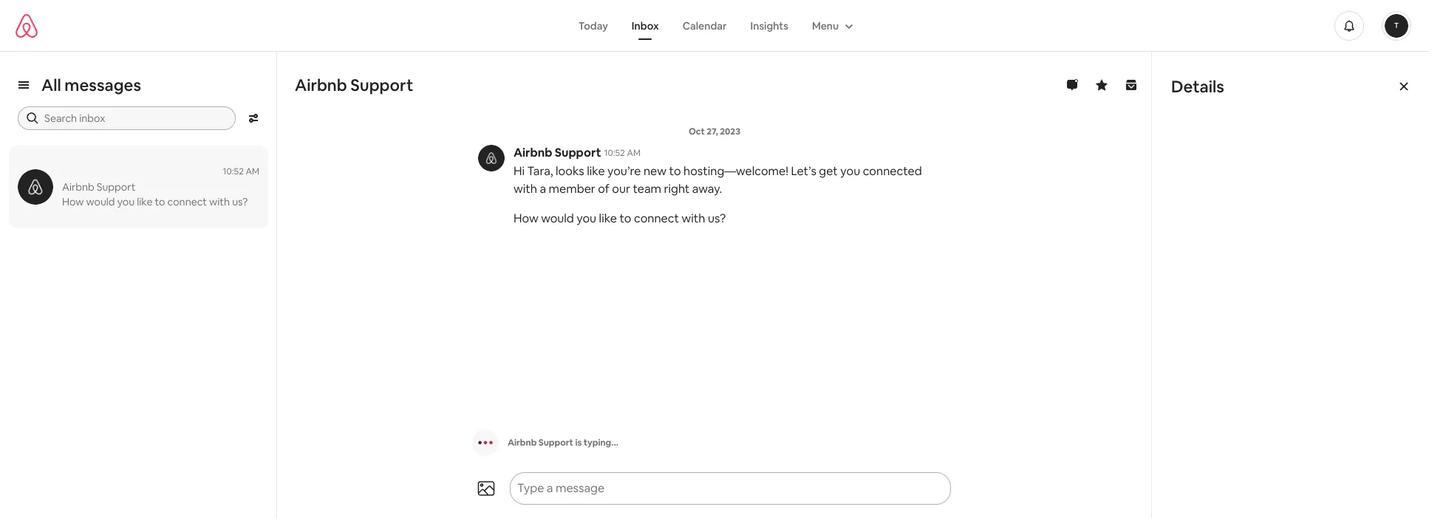 Task type: describe. For each thing, give the bounding box(es) containing it.
1 horizontal spatial you
[[577, 211, 597, 226]]

airbnb support sent hi tara, looks like you're new to hosting—welcome! let's get you connected with a member of our team right away.. sent oct 27, 2023, 10:52 am group
[[462, 108, 968, 198]]

airbnb support is typing...
[[508, 437, 619, 449]]

airbnb support image
[[18, 169, 53, 205]]

2023
[[720, 126, 741, 138]]

message from airbnb support image
[[478, 145, 505, 172]]

1 vertical spatial us?
[[708, 211, 726, 226]]

tara,
[[527, 163, 553, 179]]

airbnb support image
[[18, 169, 53, 205]]

airbnb for airbnb support is typing...
[[508, 437, 537, 449]]

oct
[[689, 126, 705, 138]]

airbnb support
[[295, 75, 414, 95]]

2 vertical spatial to
[[620, 211, 632, 226]]

1 horizontal spatial would
[[541, 211, 574, 226]]

away.
[[693, 181, 723, 197]]

27,
[[707, 126, 718, 138]]

main navigation menu image
[[1385, 14, 1409, 37]]

inbox link
[[620, 11, 671, 40]]

Search text field
[[44, 111, 225, 126]]

message from airbnb support image
[[478, 145, 505, 172]]

like for to
[[137, 195, 153, 208]]

calendar link
[[671, 11, 739, 40]]

typing...
[[584, 437, 619, 449]]

am inside '10:52 am airbnb support how would you like to connect with us?'
[[246, 166, 259, 177]]

all messages
[[41, 75, 141, 95]]

support for airbnb support 10:52 am hi tara, looks like you're new to hosting—welcome! let's get you connected with a member of our team right away.
[[555, 145, 601, 160]]

our
[[612, 181, 631, 197]]

with inside "airbnb support 10:52 am hi tara, looks like you're new to hosting—welcome! let's get you connected with a member of our team right away."
[[514, 181, 537, 197]]

oct 27, 2023
[[689, 126, 741, 138]]

you inside '10:52 am airbnb support how would you like to connect with us?'
[[117, 195, 135, 208]]

like for you're
[[587, 163, 605, 179]]

how would you like to connect with us?
[[514, 211, 726, 226]]

airbnb for airbnb support 10:52 am hi tara, looks like you're new to hosting—welcome! let's get you connected with a member of our team right away.
[[514, 145, 553, 160]]

looks
[[556, 163, 585, 179]]

2 horizontal spatial with
[[682, 211, 706, 226]]

you're
[[608, 163, 641, 179]]

airbnb for airbnb support
[[295, 75, 347, 95]]

all messages heading
[[41, 75, 141, 95]]

to inside '10:52 am airbnb support how would you like to connect with us?'
[[155, 195, 165, 208]]

team
[[633, 181, 662, 197]]

support inside '10:52 am airbnb support how would you like to connect with us?'
[[97, 180, 136, 194]]

connect inside '10:52 am airbnb support how would you like to connect with us?'
[[168, 195, 207, 208]]

us? inside '10:52 am airbnb support how would you like to connect with us?'
[[232, 195, 248, 208]]

conversation with airbnb support heading
[[295, 75, 1040, 95]]

10:52 inside '10:52 am airbnb support how would you like to connect with us?'
[[223, 166, 244, 177]]

is
[[575, 437, 582, 449]]

support for airbnb support
[[351, 75, 414, 95]]

how inside '10:52 am airbnb support how would you like to connect with us?'
[[62, 195, 84, 208]]

insights
[[751, 19, 789, 32]]

hosting—welcome!
[[684, 163, 789, 179]]

menu
[[812, 19, 839, 32]]

details
[[1172, 76, 1225, 97]]

inbox
[[632, 19, 659, 32]]

am inside "airbnb support 10:52 am hi tara, looks like you're new to hosting—welcome! let's get you connected with a member of our team right away."
[[627, 147, 641, 159]]

menu button
[[801, 11, 863, 40]]



Task type: vqa. For each thing, say whether or not it's contained in the screenshot.
Wed, Jan 3 6:00 PM–9:00 PM Book for a private group
no



Task type: locate. For each thing, give the bounding box(es) containing it.
2 horizontal spatial you
[[841, 163, 861, 179]]

like inside "airbnb support 10:52 am hi tara, looks like you're new to hosting—welcome! let's get you connected with a member of our team right away."
[[587, 163, 605, 179]]

0 vertical spatial how
[[62, 195, 84, 208]]

to
[[669, 163, 681, 179], [155, 195, 165, 208], [620, 211, 632, 226]]

support
[[351, 75, 414, 95], [555, 145, 601, 160], [97, 180, 136, 194], [539, 437, 574, 449]]

insights link
[[739, 11, 801, 40]]

0 horizontal spatial you
[[117, 195, 135, 208]]

today
[[579, 19, 608, 32]]

1 horizontal spatial with
[[514, 181, 537, 197]]

2 horizontal spatial to
[[669, 163, 681, 179]]

right
[[664, 181, 690, 197]]

1 horizontal spatial 10:52
[[604, 147, 625, 159]]

0 vertical spatial would
[[86, 195, 115, 208]]

of
[[598, 181, 610, 197]]

0 vertical spatial us?
[[232, 195, 248, 208]]

would inside '10:52 am airbnb support how would you like to connect with us?'
[[86, 195, 115, 208]]

0 horizontal spatial how
[[62, 195, 84, 208]]

1 horizontal spatial connect
[[634, 211, 679, 226]]

how right airbnb support icon
[[62, 195, 84, 208]]

airbnb inside "airbnb support 10:52 am hi tara, looks like you're new to hosting—welcome! let's get you connected with a member of our team right away."
[[514, 145, 553, 160]]

0 horizontal spatial would
[[86, 195, 115, 208]]

a
[[540, 181, 546, 197]]

with inside '10:52 am airbnb support how would you like to connect with us?'
[[209, 195, 230, 208]]

you
[[841, 163, 861, 179], [117, 195, 135, 208], [577, 211, 597, 226]]

airbnb
[[295, 75, 347, 95], [514, 145, 553, 160], [62, 180, 94, 194], [508, 437, 537, 449]]

would right airbnb support icon
[[86, 195, 115, 208]]

airbnb support 10:52 am hi tara, looks like you're new to hosting—welcome! let's get you connected with a member of our team right away.
[[514, 145, 922, 197]]

0 vertical spatial you
[[841, 163, 861, 179]]

connect
[[168, 195, 207, 208], [634, 211, 679, 226]]

1 horizontal spatial am
[[627, 147, 641, 159]]

hi
[[514, 163, 525, 179]]

0 horizontal spatial connect
[[168, 195, 207, 208]]

1 horizontal spatial how
[[514, 211, 539, 226]]

how down hi
[[514, 211, 539, 226]]

0 vertical spatial 10:52
[[604, 147, 625, 159]]

let's
[[791, 163, 817, 179]]

1 vertical spatial would
[[541, 211, 574, 226]]

member
[[549, 181, 596, 197]]

to inside "airbnb support 10:52 am hi tara, looks like you're new to hosting—welcome! let's get you connected with a member of our team right away."
[[669, 163, 681, 179]]

1 horizontal spatial to
[[620, 211, 632, 226]]

with
[[514, 181, 537, 197], [209, 195, 230, 208], [682, 211, 706, 226]]

2 vertical spatial you
[[577, 211, 597, 226]]

0 vertical spatial am
[[627, 147, 641, 159]]

0 horizontal spatial with
[[209, 195, 230, 208]]

1 horizontal spatial us?
[[708, 211, 726, 226]]

all
[[41, 75, 61, 95]]

would
[[86, 195, 115, 208], [541, 211, 574, 226]]

0 horizontal spatial us?
[[232, 195, 248, 208]]

10:52
[[604, 147, 625, 159], [223, 166, 244, 177]]

get
[[819, 163, 838, 179]]

would down a in the top left of the page
[[541, 211, 574, 226]]

0 horizontal spatial am
[[246, 166, 259, 177]]

airbnb inside '10:52 am airbnb support how would you like to connect with us?'
[[62, 180, 94, 194]]

new
[[644, 163, 667, 179]]

0 vertical spatial to
[[669, 163, 681, 179]]

1 vertical spatial to
[[155, 195, 165, 208]]

0 vertical spatial connect
[[168, 195, 207, 208]]

you inside "airbnb support 10:52 am hi tara, looks like you're new to hosting—welcome! let's get you connected with a member of our team right away."
[[841, 163, 861, 179]]

connected
[[863, 163, 922, 179]]

1 vertical spatial 10:52
[[223, 166, 244, 177]]

messages
[[65, 75, 141, 95]]

1 vertical spatial how
[[514, 211, 539, 226]]

today link
[[567, 11, 620, 40]]

support for airbnb support is typing...
[[539, 437, 574, 449]]

Type a message text field
[[512, 474, 923, 503]]

0 vertical spatial like
[[587, 163, 605, 179]]

0 horizontal spatial 10:52
[[223, 166, 244, 177]]

like inside '10:52 am airbnb support how would you like to connect with us?'
[[137, 195, 153, 208]]

1 vertical spatial am
[[246, 166, 259, 177]]

us?
[[232, 195, 248, 208], [708, 211, 726, 226]]

10:52 inside "airbnb support 10:52 am hi tara, looks like you're new to hosting—welcome! let's get you connected with a member of our team right away."
[[604, 147, 625, 159]]

10:52 am airbnb support how would you like to connect with us?
[[62, 166, 259, 208]]

like
[[587, 163, 605, 179], [137, 195, 153, 208], [599, 211, 617, 226]]

how
[[62, 195, 84, 208], [514, 211, 539, 226]]

2 vertical spatial like
[[599, 211, 617, 226]]

1 vertical spatial connect
[[634, 211, 679, 226]]

1 vertical spatial you
[[117, 195, 135, 208]]

am
[[627, 147, 641, 159], [246, 166, 259, 177]]

calendar
[[683, 19, 727, 32]]

0 horizontal spatial to
[[155, 195, 165, 208]]

1 vertical spatial like
[[137, 195, 153, 208]]

support inside "airbnb support 10:52 am hi tara, looks like you're new to hosting—welcome! let's get you connected with a member of our team right away."
[[555, 145, 601, 160]]



